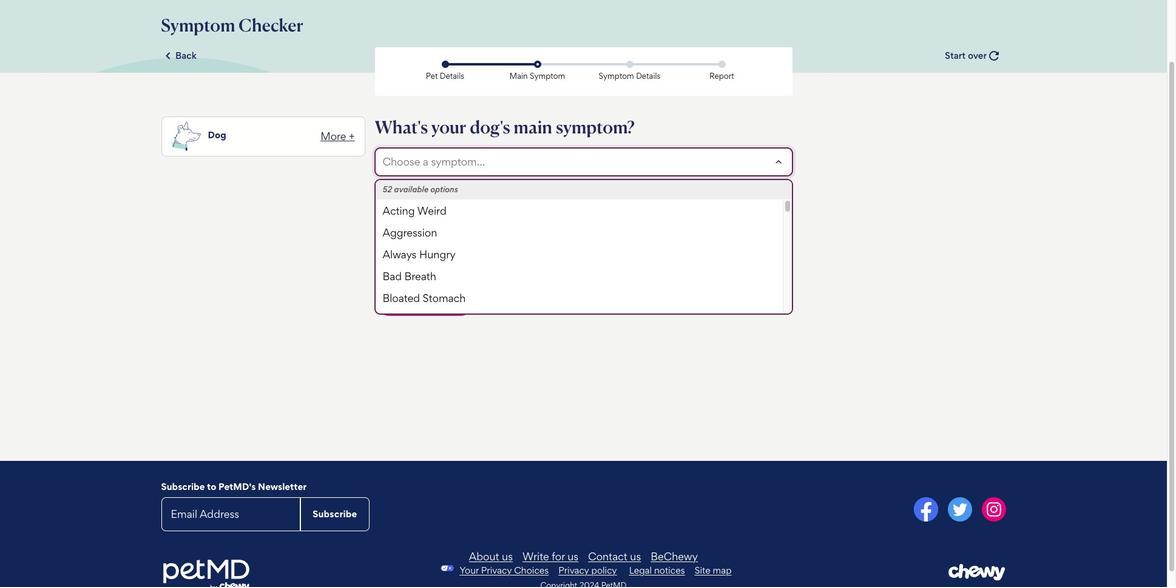 Task type: vqa. For each thing, say whether or not it's contained in the screenshot.
pick
no



Task type: locate. For each thing, give the bounding box(es) containing it.
always hungry option
[[376, 244, 783, 266]]

pet
[[426, 71, 438, 81]]

acting down common symptoms
[[396, 214, 428, 227]]

bad breath option
[[376, 266, 783, 288]]

0 horizontal spatial subscribe
[[161, 482, 205, 493]]

your
[[432, 117, 467, 138]]

privacy
[[481, 565, 512, 577], [559, 565, 589, 577]]

vomiting and diarrhea link
[[374, 239, 513, 261]]

1 horizontal spatial privacy
[[559, 565, 589, 577]]

checker
[[239, 15, 304, 36]]

symptom up symptom?
[[599, 71, 635, 81]]

site
[[695, 565, 711, 577]]

1 vertical spatial subscribe
[[313, 509, 357, 520]]

1 horizontal spatial us
[[568, 551, 579, 564]]

always hungry
[[383, 248, 456, 261]]

2 horizontal spatial us
[[631, 551, 642, 564]]

back
[[176, 50, 197, 61]]

privacy element
[[436, 565, 617, 577]]

common
[[375, 191, 415, 202]]

1 horizontal spatial symptom
[[530, 71, 566, 81]]

social element
[[589, 498, 1007, 525]]

acting weird link
[[374, 210, 468, 231]]

legal
[[630, 565, 652, 577]]

list containing pet details
[[399, 71, 769, 88]]

acting weird inside option
[[383, 205, 447, 217]]

to
[[207, 482, 216, 493]]

acting
[[383, 205, 415, 217], [396, 214, 428, 227]]

about us
[[469, 551, 513, 564]]

us
[[502, 551, 513, 564], [568, 551, 579, 564], [631, 551, 642, 564]]

map
[[713, 565, 732, 577]]

hungry
[[420, 248, 456, 261]]

stomach
[[423, 292, 466, 305]]

1 horizontal spatial details
[[637, 71, 661, 81]]

us for contact us
[[631, 551, 642, 564]]

subscribe
[[161, 482, 205, 493], [313, 509, 357, 520]]

about us link
[[469, 551, 513, 564]]

continue
[[394, 296, 436, 307]]

symptoms
[[417, 191, 463, 202]]

bloated stomach
[[383, 292, 466, 305]]

diarrhea
[[464, 243, 505, 256]]

0 horizontal spatial privacy
[[481, 565, 512, 577]]

and
[[443, 243, 461, 256]]

details
[[440, 71, 465, 81], [637, 71, 661, 81]]

1 us from the left
[[502, 551, 513, 564]]

us right for
[[568, 551, 579, 564]]

petmd home image
[[161, 559, 251, 588]]

3 us from the left
[[631, 551, 642, 564]]

vomiting and diarrhea
[[396, 243, 505, 256]]

symptom right main
[[530, 71, 566, 81]]

symptom
[[161, 15, 235, 36], [530, 71, 566, 81], [599, 71, 635, 81]]

us up your privacy choices on the left
[[502, 551, 513, 564]]

write for us
[[523, 551, 579, 564]]

start over
[[946, 50, 987, 61]]

0 horizontal spatial symptom
[[161, 15, 235, 36]]

twitter image
[[948, 498, 973, 522]]

about petmd element
[[304, 551, 864, 564]]

symptom?
[[556, 117, 635, 138]]

contact
[[589, 551, 628, 564]]

privacy down about us on the left
[[481, 565, 512, 577]]

legal notices
[[630, 565, 685, 577]]

notices
[[655, 565, 685, 577]]

symptom for symptom details
[[599, 71, 635, 81]]

1 horizontal spatial subscribe
[[313, 509, 357, 520]]

legal element
[[630, 565, 732, 577]]

symptom up back
[[161, 15, 235, 36]]

weird
[[418, 205, 447, 217], [431, 214, 460, 227]]

52 available options
[[383, 185, 458, 194]]

weird inside option
[[418, 205, 447, 217]]

legal notices link
[[630, 565, 685, 577]]

0 vertical spatial subscribe
[[161, 482, 205, 493]]

privacy down the about petmd element
[[559, 565, 589, 577]]

subscribe inside button
[[313, 509, 357, 520]]

acting weird
[[383, 205, 447, 217], [396, 214, 460, 227]]

main symptom
[[510, 71, 566, 81]]

list
[[399, 71, 769, 88]]

policy
[[592, 565, 617, 577]]

0 horizontal spatial details
[[440, 71, 465, 81]]

your privacy choices
[[460, 565, 549, 577]]

list box
[[376, 200, 792, 332]]

over
[[969, 50, 987, 61]]

us up legal at the right bottom
[[631, 551, 642, 564]]

acting down common
[[383, 205, 415, 217]]

aggression
[[383, 227, 437, 239]]

your
[[460, 565, 479, 577]]

None email field
[[161, 498, 301, 532]]

0 horizontal spatial us
[[502, 551, 513, 564]]

+
[[349, 130, 355, 143]]

2 horizontal spatial symptom
[[599, 71, 635, 81]]

always
[[383, 248, 417, 261]]

about
[[469, 551, 500, 564]]

report
[[710, 71, 735, 81]]

what's your dog's main symptom?
[[375, 117, 635, 138]]

2 details from the left
[[637, 71, 661, 81]]

bechewy
[[651, 551, 698, 564]]

1 details from the left
[[440, 71, 465, 81]]

in
[[414, 314, 423, 327]]

newsletter
[[258, 482, 307, 493]]

dog
[[208, 129, 226, 141]]

site map
[[695, 565, 732, 577]]

your privacy choices link
[[460, 565, 549, 577]]

symptom checker
[[161, 15, 304, 36]]



Task type: describe. For each thing, give the bounding box(es) containing it.
stool
[[426, 314, 451, 327]]

instagram image
[[982, 498, 1007, 522]]

dog's
[[470, 117, 511, 138]]

common symptoms
[[375, 191, 463, 202]]

2 privacy from the left
[[559, 565, 589, 577]]

pet details
[[426, 71, 465, 81]]

acting inside option
[[383, 205, 415, 217]]

more
[[321, 130, 347, 143]]

site map link
[[695, 565, 732, 577]]

start over link
[[946, 49, 1002, 63]]

chewy logo image
[[949, 564, 1007, 582]]

aggression option
[[376, 222, 783, 244]]

write for us link
[[523, 551, 579, 564]]

52
[[383, 185, 392, 194]]

vomiting
[[396, 243, 440, 256]]

contact us
[[589, 551, 642, 564]]

bloated stomach option
[[376, 288, 783, 310]]

more +
[[321, 130, 355, 143]]

petmd's
[[219, 482, 256, 493]]

privacy policy link
[[559, 565, 617, 577]]

breath
[[405, 270, 437, 283]]

symptom for symptom checker
[[161, 15, 235, 36]]

subscribe button
[[301, 498, 370, 532]]

bad breath
[[383, 270, 437, 283]]

subscribe for subscribe to petmd's newsletter
[[161, 482, 205, 493]]

my privacy choices image
[[436, 566, 460, 572]]

acting weird option
[[376, 200, 783, 222]]

write
[[523, 551, 550, 564]]

privacy policy
[[559, 565, 617, 577]]

facebook image
[[914, 498, 939, 522]]

blood in stool option
[[376, 310, 783, 332]]

for
[[552, 551, 565, 564]]

back link
[[161, 49, 197, 63]]

list box containing acting weird
[[376, 200, 792, 332]]

details for symptom details
[[637, 71, 661, 81]]

bad
[[383, 270, 402, 283]]

1 privacy from the left
[[481, 565, 512, 577]]

main
[[514, 117, 553, 138]]

available
[[394, 185, 429, 194]]

choices
[[514, 565, 549, 577]]

options
[[431, 185, 458, 194]]

main
[[510, 71, 528, 81]]

us for about us
[[502, 551, 513, 564]]

2 us from the left
[[568, 551, 579, 564]]

bloated
[[383, 292, 420, 305]]

blood
[[383, 314, 412, 327]]

Choose a symptom... text field
[[376, 149, 792, 176]]

continue button
[[375, 287, 475, 317]]

symptom details
[[599, 71, 661, 81]]

what's
[[375, 117, 428, 138]]

contact us link
[[589, 551, 642, 564]]

bechewy link
[[651, 551, 698, 564]]

subscribe to petmd's newsletter
[[161, 482, 307, 493]]

details for pet details
[[440, 71, 465, 81]]

start
[[946, 50, 966, 61]]

blood in stool
[[383, 314, 451, 327]]

subscribe for subscribe
[[313, 509, 357, 520]]



